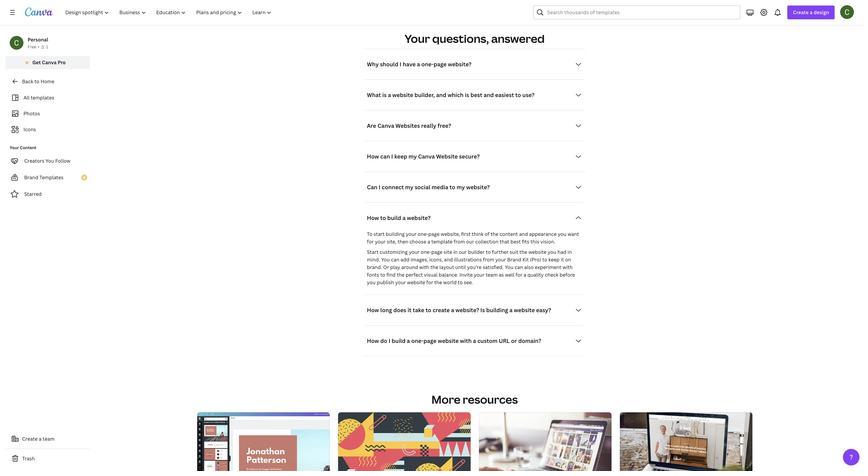 Task type: describe. For each thing, give the bounding box(es) containing it.
a right is
[[509, 306, 513, 314]]

why
[[367, 60, 379, 68]]

home
[[41, 78, 54, 85]]

or
[[511, 337, 517, 345]]

building inside 'to start building your one-page website, first think of the content and appearance you want for your site, then choose a template from our collection that best fits this vision.'
[[386, 231, 405, 237]]

fonts
[[367, 271, 379, 278]]

trash link
[[6, 452, 90, 465]]

a up then
[[402, 214, 406, 222]]

to right back at the top left of page
[[34, 78, 39, 85]]

your down 'find'
[[395, 279, 406, 286]]

think
[[472, 231, 483, 237]]

website? up choose
[[407, 214, 430, 222]]

my left social
[[405, 183, 413, 191]]

questions,
[[432, 31, 489, 46]]

what is a website builder, and which is best and easiest to use? button
[[364, 88, 585, 102]]

start customizing your one-page site in our builder to further suit the website you had in mind. you can add images, icons, and illustrations from your brand kit (pro) to keep it on brand. or play around with the layout until you're satisfied. you can also experiment with fonts to find the perfect visual balance. invite your team as well for a quality check before you publish your website for the world to see.
[[367, 249, 575, 286]]

the down play
[[397, 271, 404, 278]]

my right media
[[457, 183, 465, 191]]

content
[[20, 145, 36, 151]]

then
[[398, 238, 408, 245]]

i for do
[[389, 337, 390, 345]]

top level navigation element
[[61, 6, 277, 19]]

your down start
[[375, 238, 386, 245]]

free
[[28, 44, 36, 50]]

all templates link
[[10, 91, 86, 104]]

canva for get
[[42, 59, 57, 66]]

1
[[46, 44, 48, 50]]

a inside button
[[39, 435, 41, 442]]

christina overa image
[[840, 5, 854, 19]]

to up experiment
[[542, 256, 547, 263]]

icons,
[[429, 256, 443, 263]]

brand inside start customizing your one-page site in our builder to further suit the website you had in mind. you can add images, icons, and illustrations from your brand kit (pro) to keep it on brand. or play around with the layout until you're satisfied. you can also experiment with fonts to find the perfect visual balance. invite your team as well for a quality check before you publish your website for the world to see.
[[507, 256, 521, 263]]

also
[[524, 264, 534, 270]]

to left use?
[[515, 91, 521, 99]]

how to build a website?
[[367, 214, 430, 222]]

choose
[[409, 238, 426, 245]]

a right "do"
[[407, 337, 410, 345]]

one- inside 'to start building your one-page website, first think of the content and appearance you want for your site, then choose a template from our collection that best fits this vision.'
[[418, 231, 428, 237]]

website left builder,
[[392, 91, 413, 99]]

first
[[461, 231, 471, 237]]

can i connect my social media to my website? button
[[364, 180, 585, 194]]

resources
[[463, 392, 518, 407]]

or
[[383, 264, 389, 270]]

follow
[[55, 157, 70, 164]]

want
[[568, 231, 579, 237]]

back to home link
[[6, 75, 90, 88]]

social
[[415, 183, 430, 191]]

and inside start customizing your one-page site in our builder to further suit the website you had in mind. you can add images, icons, and illustrations from your brand kit (pro) to keep it on brand. or play around with the layout until you're satisfied. you can also experiment with fonts to find the perfect visual balance. invite your team as well for a quality check before you publish your website for the world to see.
[[444, 256, 453, 263]]

a inside 'dropdown button'
[[810, 9, 813, 16]]

your for your questions, answered
[[405, 31, 430, 46]]

page inside 'to start building your one-page website, first think of the content and appearance you want for your site, then choose a template from our collection that best fits this vision.'
[[428, 231, 439, 237]]

website
[[436, 153, 458, 160]]

Search search field
[[547, 6, 736, 19]]

take
[[413, 306, 424, 314]]

you for had
[[548, 249, 556, 255]]

what
[[367, 91, 381, 99]]

how can i keep my canva website secure? button
[[364, 150, 585, 163]]

i for should
[[400, 60, 401, 68]]

and left the easiest
[[484, 91, 494, 99]]

building inside dropdown button
[[486, 306, 508, 314]]

how do i build a one-page website with a custom url or domain?
[[367, 337, 541, 345]]

site,
[[387, 238, 396, 245]]

around
[[401, 264, 418, 270]]

create for create a team
[[22, 435, 38, 442]]

of
[[485, 231, 489, 237]]

to start building your one-page website, first think of the content and appearance you want for your site, then choose a template from our collection that best fits this vision.
[[367, 231, 579, 245]]

1 vertical spatial build
[[392, 337, 405, 345]]

get
[[32, 59, 41, 66]]

1 is from the left
[[382, 91, 387, 99]]

my down "are canva websites really free?"
[[409, 153, 417, 160]]

how can i keep my canva website secure?
[[367, 153, 480, 160]]

collection
[[475, 238, 498, 245]]

easy?
[[536, 306, 551, 314]]

to right take
[[426, 306, 431, 314]]

photos
[[23, 110, 40, 117]]

use?
[[522, 91, 534, 99]]

12 website image formatting mistakes & how to fix them image
[[479, 412, 611, 471]]

to up publish
[[380, 271, 385, 278]]

the best professional fonts to use for your website image
[[620, 412, 752, 471]]

customizing
[[380, 249, 408, 255]]

this
[[530, 238, 539, 245]]

one- inside start customizing your one-page site in our builder to further suit the website you had in mind. you can add images, icons, and illustrations from your brand kit (pro) to keep it on brand. or play around with the layout until you're satisfied. you can also experiment with fonts to find the perfect visual balance. invite your team as well for a quality check before you publish your website for the world to see.
[[421, 249, 431, 255]]

layout
[[439, 264, 454, 270]]

the down visual at the bottom of page
[[434, 279, 442, 286]]

0 horizontal spatial brand
[[24, 174, 38, 181]]

that
[[500, 238, 509, 245]]

what is a website builder, and which is best and easiest to use?
[[367, 91, 534, 99]]

the down icons,
[[430, 264, 438, 270]]

all templates
[[23, 94, 54, 101]]

starred link
[[6, 187, 90, 201]]

you for want
[[558, 231, 566, 237]]

photos link
[[10, 107, 86, 120]]

2 vertical spatial can
[[515, 264, 523, 270]]

websites
[[395, 122, 420, 130]]

kit
[[522, 256, 529, 263]]

best inside 'to start building your one-page website, first think of the content and appearance you want for your site, then choose a template from our collection that best fits this vision.'
[[510, 238, 521, 245]]

create a design button
[[787, 6, 835, 19]]

a right the create
[[451, 306, 454, 314]]

is
[[480, 306, 485, 314]]

a right what
[[388, 91, 391, 99]]

creators you follow
[[24, 157, 70, 164]]

you're
[[467, 264, 482, 270]]

further
[[492, 249, 508, 255]]

trash
[[22, 455, 35, 462]]

from inside start customizing your one-page site in our builder to further suit the website you had in mind. you can add images, icons, and illustrations from your brand kit (pro) to keep it on brand. or play around with the layout until you're satisfied. you can also experiment with fonts to find the perfect visual balance. invite your team as well for a quality check before you publish your website for the world to see.
[[483, 256, 494, 263]]

icons link
[[10, 123, 86, 136]]

free •
[[28, 44, 39, 50]]

website? left is
[[455, 306, 479, 314]]

suit
[[510, 249, 518, 255]]

media
[[432, 183, 448, 191]]

before
[[560, 271, 575, 278]]

publish
[[377, 279, 394, 286]]

how to build a website? button
[[364, 211, 585, 225]]

start
[[367, 249, 379, 255]]

2 horizontal spatial for
[[516, 271, 522, 278]]

template
[[431, 238, 452, 245]]

world
[[443, 279, 457, 286]]

your up choose
[[406, 231, 416, 237]]

personal
[[28, 36, 48, 43]]

get canva pro
[[32, 59, 66, 66]]

how long does it take to create a website? is building a website easy? button
[[364, 303, 585, 317]]

how for how do i build a one-page website with a custom url or domain?
[[367, 337, 379, 345]]

our inside start customizing your one-page site in our builder to further suit the website you had in mind. you can add images, icons, and illustrations from your brand kit (pro) to keep it on brand. or play around with the layout until you're satisfied. you can also experiment with fonts to find the perfect visual balance. invite your team as well for a quality check before you publish your website for the world to see.
[[459, 249, 467, 255]]

have
[[403, 60, 416, 68]]

to up start
[[380, 214, 386, 222]]



Task type: locate. For each thing, give the bounding box(es) containing it.
2 vertical spatial for
[[426, 279, 433, 286]]

to right media
[[450, 183, 455, 191]]

from up the satisfied.
[[483, 256, 494, 263]]

how for how long does it take to create a website? is building a website easy?
[[367, 306, 379, 314]]

0 horizontal spatial your
[[10, 145, 19, 151]]

0 vertical spatial brand
[[24, 174, 38, 181]]

building right is
[[486, 306, 508, 314]]

0 vertical spatial create
[[793, 9, 809, 16]]

0 vertical spatial your
[[405, 31, 430, 46]]

build
[[387, 214, 401, 222], [392, 337, 405, 345]]

3 how from the top
[[367, 306, 379, 314]]

it
[[561, 256, 564, 263], [408, 306, 411, 314]]

website? down questions,
[[448, 60, 471, 68]]

find
[[386, 271, 396, 278]]

0 vertical spatial best
[[470, 91, 482, 99]]

None search field
[[533, 6, 740, 19]]

brand templates
[[24, 174, 63, 181]]

best website color scheme examples image
[[197, 412, 330, 471]]

well
[[505, 271, 514, 278]]

1 horizontal spatial brand
[[507, 256, 521, 263]]

i right "do"
[[389, 337, 390, 345]]

2 vertical spatial you
[[505, 264, 513, 270]]

for right well
[[516, 271, 522, 278]]

fits
[[522, 238, 529, 245]]

your for your content
[[10, 145, 19, 151]]

you inside 'to start building your one-page website, first think of the content and appearance you want for your site, then choose a template from our collection that best fits this vision.'
[[558, 231, 566, 237]]

1 vertical spatial team
[[43, 435, 55, 442]]

1 horizontal spatial can
[[391, 256, 399, 263]]

visual
[[424, 271, 438, 278]]

2 vertical spatial you
[[367, 279, 376, 286]]

brand
[[24, 174, 38, 181], [507, 256, 521, 263]]

a inside start customizing your one-page site in our builder to further suit the website you had in mind. you can add images, icons, and illustrations from your brand kit (pro) to keep it on brand. or play around with the layout until you're satisfied. you can also experiment with fonts to find the perfect visual balance. invite your team as well for a quality check before you publish your website for the world to see.
[[524, 271, 526, 278]]

it left take
[[408, 306, 411, 314]]

how
[[367, 153, 379, 160], [367, 214, 379, 222], [367, 306, 379, 314], [367, 337, 379, 345]]

how for how to build a website?
[[367, 214, 379, 222]]

why should i have a one-page website?
[[367, 60, 471, 68]]

all
[[23, 94, 30, 101]]

1 in from the left
[[453, 249, 458, 255]]

0 horizontal spatial you
[[45, 157, 54, 164]]

2 horizontal spatial you
[[558, 231, 566, 237]]

0 vertical spatial for
[[367, 238, 374, 245]]

illustrations
[[454, 256, 482, 263]]

url
[[499, 337, 510, 345]]

back to home
[[22, 78, 54, 85]]

best inside dropdown button
[[470, 91, 482, 99]]

check
[[545, 271, 558, 278]]

can up play
[[391, 256, 399, 263]]

1 vertical spatial brand
[[507, 256, 521, 263]]

more resources
[[431, 392, 518, 407]]

2 horizontal spatial canva
[[418, 153, 435, 160]]

i right can
[[379, 183, 380, 191]]

2 horizontal spatial can
[[515, 264, 523, 270]]

how up can
[[367, 153, 379, 160]]

create up 'trash'
[[22, 435, 38, 442]]

1 vertical spatial for
[[516, 271, 522, 278]]

templates
[[39, 174, 63, 181]]

canva inside button
[[42, 59, 57, 66]]

keep inside how can i keep my canva website secure? dropdown button
[[394, 153, 407, 160]]

brand down the suit
[[507, 256, 521, 263]]

a inside 'to start building your one-page website, first think of the content and appearance you want for your site, then choose a template from our collection that best fits this vision.'
[[428, 238, 430, 245]]

long
[[380, 306, 392, 314]]

with inside dropdown button
[[460, 337, 472, 345]]

can up connect
[[380, 153, 390, 160]]

create left the design
[[793, 9, 809, 16]]

are canva websites really free? button
[[364, 119, 585, 133]]

invite
[[459, 271, 473, 278]]

from
[[454, 238, 465, 245], [483, 256, 494, 263]]

really
[[421, 122, 436, 130]]

you left the want
[[558, 231, 566, 237]]

keep up experiment
[[548, 256, 559, 263]]

mind.
[[367, 256, 380, 263]]

one- right 'have'
[[421, 60, 434, 68]]

1 vertical spatial best
[[510, 238, 521, 245]]

your up images,
[[409, 249, 419, 255]]

1 horizontal spatial canva
[[377, 122, 394, 130]]

0 vertical spatial team
[[486, 271, 498, 278]]

i up connect
[[391, 153, 393, 160]]

1 horizontal spatial create
[[793, 9, 809, 16]]

1 vertical spatial from
[[483, 256, 494, 263]]

are
[[367, 122, 376, 130]]

site
[[444, 249, 452, 255]]

how for how can i keep my canva website secure?
[[367, 153, 379, 160]]

2 how from the top
[[367, 214, 379, 222]]

website? down how can i keep my canva website secure? dropdown button
[[466, 183, 490, 191]]

templates
[[31, 94, 54, 101]]

how up to
[[367, 214, 379, 222]]

1 vertical spatial create
[[22, 435, 38, 442]]

our inside 'to start building your one-page website, first think of the content and appearance you want for your site, then choose a template from our collection that best fits this vision.'
[[466, 238, 474, 245]]

create a team
[[22, 435, 55, 442]]

your
[[405, 31, 430, 46], [10, 145, 19, 151]]

0 vertical spatial you
[[558, 231, 566, 237]]

1 vertical spatial can
[[391, 256, 399, 263]]

0 horizontal spatial canva
[[42, 59, 57, 66]]

your content
[[10, 145, 36, 151]]

how long does it take to create a website? is building a website easy?
[[367, 306, 551, 314]]

0 horizontal spatial create
[[22, 435, 38, 442]]

page right 'have'
[[434, 60, 447, 68]]

0 horizontal spatial team
[[43, 435, 55, 442]]

create inside 'dropdown button'
[[793, 9, 809, 16]]

to down collection
[[486, 249, 491, 255]]

1 horizontal spatial best
[[510, 238, 521, 245]]

team up trash link
[[43, 435, 55, 442]]

your left content on the top left of page
[[10, 145, 19, 151]]

0 vertical spatial you
[[45, 157, 54, 164]]

vision.
[[540, 238, 555, 245]]

with left custom
[[460, 337, 472, 345]]

you left follow
[[45, 157, 54, 164]]

one- down take
[[411, 337, 424, 345]]

brand up starred
[[24, 174, 38, 181]]

team down the satisfied.
[[486, 271, 498, 278]]

which
[[448, 91, 464, 99]]

1 horizontal spatial your
[[405, 31, 430, 46]]

the inside 'to start building your one-page website, first think of the content and appearance you want for your site, then choose a template from our collection that best fits this vision.'
[[491, 231, 498, 237]]

0 vertical spatial building
[[386, 231, 405, 237]]

0 horizontal spatial with
[[419, 264, 429, 270]]

free?
[[438, 122, 451, 130]]

builder,
[[415, 91, 435, 99]]

create a team button
[[6, 432, 90, 446]]

your up why should i have a one-page website?
[[405, 31, 430, 46]]

2 in from the left
[[568, 249, 572, 255]]

canva inside dropdown button
[[418, 153, 435, 160]]

1 horizontal spatial from
[[483, 256, 494, 263]]

easiest
[[495, 91, 514, 99]]

1 horizontal spatial it
[[561, 256, 564, 263]]

one- up images,
[[421, 249, 431, 255]]

create a design
[[793, 9, 829, 16]]

create for create a design
[[793, 9, 809, 16]]

1 vertical spatial our
[[459, 249, 467, 255]]

a
[[810, 9, 813, 16], [417, 60, 420, 68], [388, 91, 391, 99], [402, 214, 406, 222], [428, 238, 430, 245], [524, 271, 526, 278], [451, 306, 454, 314], [509, 306, 513, 314], [407, 337, 410, 345], [473, 337, 476, 345], [39, 435, 41, 442]]

0 vertical spatial can
[[380, 153, 390, 160]]

how left long
[[367, 306, 379, 314]]

create
[[793, 9, 809, 16], [22, 435, 38, 442]]

for inside 'to start building your one-page website, first think of the content and appearance you want for your site, then choose a template from our collection that best fits this vision.'
[[367, 238, 374, 245]]

0 vertical spatial it
[[561, 256, 564, 263]]

one-
[[421, 60, 434, 68], [418, 231, 428, 237], [421, 249, 431, 255], [411, 337, 424, 345]]

for down to
[[367, 238, 374, 245]]

canva right are
[[377, 122, 394, 130]]

0 horizontal spatial keep
[[394, 153, 407, 160]]

i left 'have'
[[400, 60, 401, 68]]

our down first
[[466, 238, 474, 245]]

the up kit
[[519, 249, 527, 255]]

and
[[436, 91, 446, 99], [484, 91, 494, 99], [519, 231, 528, 237], [444, 256, 453, 263]]

30 websites with beautifully patterned backgrounds image
[[338, 412, 470, 471]]

you up well
[[505, 264, 513, 270]]

0 horizontal spatial best
[[470, 91, 482, 99]]

i
[[400, 60, 401, 68], [391, 153, 393, 160], [379, 183, 380, 191], [389, 337, 390, 345]]

website down perfect
[[407, 279, 425, 286]]

building up site,
[[386, 231, 405, 237]]

team inside start customizing your one-page site in our builder to further suit the website you had in mind. you can add images, icons, and illustrations from your brand kit (pro) to keep it on brand. or play around with the layout until you're satisfied. you can also experiment with fonts to find the perfect visual balance. invite your team as well for a quality check before you publish your website for the world to see.
[[486, 271, 498, 278]]

1 horizontal spatial you
[[548, 249, 556, 255]]

canva for are
[[377, 122, 394, 130]]

(pro)
[[530, 256, 541, 263]]

starred
[[24, 191, 42, 197]]

with down images,
[[419, 264, 429, 270]]

with up before
[[563, 264, 573, 270]]

keep down websites
[[394, 153, 407, 160]]

keep inside start customizing your one-page site in our builder to further suit the website you had in mind. you can add images, icons, and illustrations from your brand kit (pro) to keep it on brand. or play around with the layout until you're satisfied. you can also experiment with fonts to find the perfect visual balance. invite your team as well for a quality check before you publish your website for the world to see.
[[548, 256, 559, 263]]

website down the create
[[438, 337, 459, 345]]

2 vertical spatial canva
[[418, 153, 435, 160]]

0 vertical spatial canva
[[42, 59, 57, 66]]

1 vertical spatial keep
[[548, 256, 559, 263]]

2 is from the left
[[465, 91, 469, 99]]

0 vertical spatial keep
[[394, 153, 407, 160]]

page up icons,
[[431, 249, 442, 255]]

design
[[814, 9, 829, 16]]

can left 'also'
[[515, 264, 523, 270]]

experiment
[[535, 264, 561, 270]]

best left 'fits'
[[510, 238, 521, 245]]

perfect
[[406, 271, 423, 278]]

1 horizontal spatial is
[[465, 91, 469, 99]]

0 horizontal spatial building
[[386, 231, 405, 237]]

1 vertical spatial your
[[10, 145, 19, 151]]

team
[[486, 271, 498, 278], [43, 435, 55, 442]]

0 vertical spatial from
[[454, 238, 465, 245]]

1 horizontal spatial building
[[486, 306, 508, 314]]

1 vertical spatial you
[[381, 256, 390, 263]]

1 vertical spatial canva
[[377, 122, 394, 130]]

team inside button
[[43, 435, 55, 442]]

page up template
[[428, 231, 439, 237]]

how do i build a one-page website with a custom url or domain? button
[[364, 334, 585, 348]]

building
[[386, 231, 405, 237], [486, 306, 508, 314]]

a up trash link
[[39, 435, 41, 442]]

and up 'fits'
[[519, 231, 528, 237]]

can inside dropdown button
[[380, 153, 390, 160]]

is right which
[[465, 91, 469, 99]]

website left easy?
[[514, 306, 535, 314]]

page inside start customizing your one-page site in our builder to further suit the website you had in mind. you can add images, icons, and illustrations from your brand kit (pro) to keep it on brand. or play around with the layout until you're satisfied. you can also experiment with fonts to find the perfect visual balance. invite your team as well for a quality check before you publish your website for the world to see.
[[431, 249, 442, 255]]

you down fonts
[[367, 279, 376, 286]]

4 how from the top
[[367, 337, 379, 345]]

you
[[45, 157, 54, 164], [381, 256, 390, 263], [505, 264, 513, 270]]

secure?
[[459, 153, 480, 160]]

start
[[374, 231, 385, 237]]

canva left website at the right top of the page
[[418, 153, 435, 160]]

a left custom
[[473, 337, 476, 345]]

balance.
[[439, 271, 458, 278]]

canva inside 'dropdown button'
[[377, 122, 394, 130]]

1 horizontal spatial in
[[568, 249, 572, 255]]

best
[[470, 91, 482, 99], [510, 238, 521, 245]]

creators
[[24, 157, 44, 164]]

it inside dropdown button
[[408, 306, 411, 314]]

best right which
[[470, 91, 482, 99]]

your down further
[[495, 256, 506, 263]]

how left "do"
[[367, 337, 379, 345]]

your down you're
[[474, 271, 484, 278]]

0 vertical spatial our
[[466, 238, 474, 245]]

brand.
[[367, 264, 382, 270]]

2 horizontal spatial you
[[505, 264, 513, 270]]

1 vertical spatial it
[[408, 306, 411, 314]]

2 horizontal spatial with
[[563, 264, 573, 270]]

a right choose
[[428, 238, 430, 245]]

it left on on the bottom
[[561, 256, 564, 263]]

1 vertical spatial you
[[548, 249, 556, 255]]

add
[[401, 256, 409, 263]]

0 horizontal spatial you
[[367, 279, 376, 286]]

i for can
[[391, 153, 393, 160]]

answered
[[491, 31, 545, 46]]

1 vertical spatial building
[[486, 306, 508, 314]]

0 horizontal spatial from
[[454, 238, 465, 245]]

pro
[[58, 59, 66, 66]]

website up the (pro)
[[528, 249, 547, 255]]

is right what
[[382, 91, 387, 99]]

brand templates link
[[6, 171, 90, 184]]

for
[[367, 238, 374, 245], [516, 271, 522, 278], [426, 279, 433, 286]]

and left which
[[436, 91, 446, 99]]

from down first
[[454, 238, 465, 245]]

a right 'have'
[[417, 60, 420, 68]]

0 horizontal spatial is
[[382, 91, 387, 99]]

domain?
[[518, 337, 541, 345]]

from inside 'to start building your one-page website, first think of the content and appearance you want for your site, then choose a template from our collection that best fits this vision.'
[[454, 238, 465, 245]]

1 horizontal spatial for
[[426, 279, 433, 286]]

more
[[431, 392, 460, 407]]

1 horizontal spatial keep
[[548, 256, 559, 263]]

page down the create
[[424, 337, 436, 345]]

one- up choose
[[418, 231, 428, 237]]

your
[[406, 231, 416, 237], [375, 238, 386, 245], [409, 249, 419, 255], [495, 256, 506, 263], [474, 271, 484, 278], [395, 279, 406, 286]]

canva
[[42, 59, 57, 66], [377, 122, 394, 130], [418, 153, 435, 160]]

and inside 'to start building your one-page website, first think of the content and appearance you want for your site, then choose a template from our collection that best fits this vision.'
[[519, 231, 528, 237]]

1 horizontal spatial you
[[381, 256, 390, 263]]

1 horizontal spatial with
[[460, 337, 472, 345]]

0 horizontal spatial it
[[408, 306, 411, 314]]

build right "do"
[[392, 337, 405, 345]]

a left the design
[[810, 9, 813, 16]]

creators you follow link
[[6, 154, 90, 168]]

1 horizontal spatial team
[[486, 271, 498, 278]]

in right the had
[[568, 249, 572, 255]]

it inside start customizing your one-page site in our builder to further suit the website you had in mind. you can add images, icons, and illustrations from your brand kit (pro) to keep it on brand. or play around with the layout until you're satisfied. you can also experiment with fonts to find the perfect visual balance. invite your team as well for a quality check before you publish your website for the world to see.
[[561, 256, 564, 263]]

to
[[367, 231, 372, 237]]

content
[[500, 231, 518, 237]]

to left see.
[[458, 279, 463, 286]]

for down visual at the bottom of page
[[426, 279, 433, 286]]

canva left pro
[[42, 59, 57, 66]]

you up or
[[381, 256, 390, 263]]

0 vertical spatial build
[[387, 214, 401, 222]]

and down the 'site'
[[444, 256, 453, 263]]

create inside button
[[22, 435, 38, 442]]

0 horizontal spatial for
[[367, 238, 374, 245]]

1 how from the top
[[367, 153, 379, 160]]

images,
[[411, 256, 428, 263]]

custom
[[477, 337, 497, 345]]

0 horizontal spatial can
[[380, 153, 390, 160]]

see.
[[464, 279, 473, 286]]

why should i have a one-page website? button
[[364, 57, 585, 71]]

0 horizontal spatial in
[[453, 249, 458, 255]]



Task type: vqa. For each thing, say whether or not it's contained in the screenshot.
on
yes



